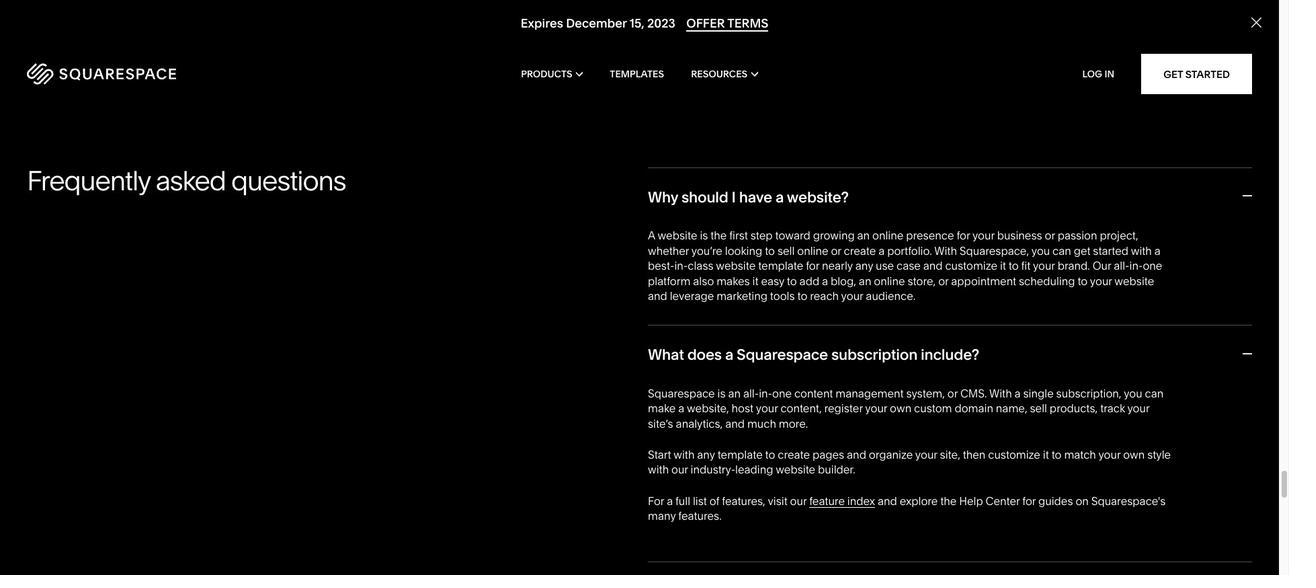 Task type: describe. For each thing, give the bounding box(es) containing it.
offer
[[687, 16, 725, 31]]

0 horizontal spatial in-
[[675, 259, 688, 273]]

it inside start with any template to create pages and organize your site, then customize it to match your own style with our industry-leading website builder.
[[1044, 448, 1050, 461]]

0 horizontal spatial with
[[648, 463, 669, 476]]

have
[[740, 188, 773, 207]]

first
[[730, 229, 748, 242]]

host
[[732, 402, 754, 415]]

visit
[[768, 494, 788, 508]]

your left site,
[[916, 448, 938, 461]]

templates link
[[610, 47, 665, 101]]

1 horizontal spatial it
[[1001, 259, 1007, 273]]

squarespace,
[[960, 244, 1030, 257]]

resources
[[691, 68, 748, 80]]

and up store,
[[924, 259, 943, 273]]

website inside start with any template to create pages and organize your site, then customize it to match your own style with our industry-leading website builder.
[[776, 463, 816, 476]]

or inside squarespace is an all-in-one content management system, or cms. with a single subscription, you can make a website, host your content, register your own custom domain name, sell products, track your site's analytics, and much more.
[[948, 387, 958, 400]]

builder.
[[819, 463, 856, 476]]

is inside squarespace is an all-in-one content management system, or cms. with a single subscription, you can make a website, host your content, register your own custom domain name, sell products, track your site's analytics, and much more.
[[718, 387, 726, 400]]

full
[[676, 494, 691, 508]]

organize
[[869, 448, 914, 461]]

one inside a website is the first step toward growing an online presence for your business or passion project, whether you're looking to sell online or create a portfolio. with squarespace, you can get started with a best-in-class website template for nearly any use case and customize it to fit your brand. our all-in-one platform also makes it easy to add a blog, an online store, or appointment scheduling to your website and leverage marketing tools to reach your audience.
[[1144, 259, 1163, 273]]

style
[[1148, 448, 1172, 461]]

pages
[[813, 448, 845, 461]]

site,
[[941, 448, 961, 461]]

0 vertical spatial online
[[873, 229, 904, 242]]

index
[[848, 494, 876, 508]]

the inside the and explore the help center for guides on squarespace's many features.
[[941, 494, 957, 508]]

products,
[[1050, 402, 1098, 415]]

your down the our
[[1091, 274, 1113, 288]]

nearly
[[822, 259, 853, 273]]

growing
[[814, 229, 855, 242]]

create inside a website is the first step toward growing an online presence for your business or passion project, whether you're looking to sell online or create a portfolio. with squarespace, you can get started with a best-in-class website template for nearly any use case and customize it to fit your brand. our all-in-one platform also makes it easy to add a blog, an online store, or appointment scheduling to your website and leverage marketing tools to reach your audience.
[[844, 244, 877, 257]]

in- inside squarespace is an all-in-one content management system, or cms. with a single subscription, you can make a website, host your content, register your own custom domain name, sell products, track your site's analytics, and much more.
[[759, 387, 773, 400]]

for inside the and explore the help center for guides on squarespace's many features.
[[1023, 494, 1037, 508]]

frequently asked questions
[[27, 164, 346, 197]]

customize inside a website is the first step toward growing an online presence for your business or passion project, whether you're looking to sell online or create a portfolio. with squarespace, you can get started with a best-in-class website template for nearly any use case and customize it to fit your brand. our all-in-one platform also makes it easy to add a blog, an online store, or appointment scheduling to your website and leverage marketing tools to reach your audience.
[[946, 259, 998, 273]]

your up scheduling
[[1034, 259, 1056, 273]]

15,
[[630, 16, 645, 31]]

squarespace inside squarespace is an all-in-one content management system, or cms. with a single subscription, you can make a website, host your content, register your own custom domain name, sell products, track your site's analytics, and much more.
[[648, 387, 715, 400]]

template inside start with any template to create pages and organize your site, then customize it to match your own style with our industry-leading website builder.
[[718, 448, 763, 461]]

log             in link
[[1083, 68, 1115, 80]]

for a full list of features, visit our feature index
[[648, 494, 876, 508]]

of
[[710, 494, 720, 508]]

0 vertical spatial an
[[858, 229, 870, 242]]

to down "brand."
[[1078, 274, 1088, 288]]

and inside start with any template to create pages and organize your site, then customize it to match your own style with our industry-leading website builder.
[[847, 448, 867, 461]]

a website is the first step toward growing an online presence for your business or passion project, whether you're looking to sell online or create a portfolio. with squarespace, you can get started with a best-in-class website template for nearly any use case and customize it to fit your brand. our all-in-one platform also makes it easy to add a blog, an online store, or appointment scheduling to your website and leverage marketing tools to reach your audience.
[[648, 229, 1163, 303]]

an inside squarespace is an all-in-one content management system, or cms. with a single subscription, you can make a website, host your content, register your own custom domain name, sell products, track your site's analytics, and much more.
[[729, 387, 741, 400]]

make
[[648, 402, 676, 415]]

does
[[688, 346, 722, 364]]

and down "platform"
[[648, 289, 668, 303]]

much
[[748, 417, 777, 430]]

then
[[964, 448, 986, 461]]

started
[[1186, 68, 1231, 80]]

squarespace logo link
[[27, 63, 272, 85]]

in
[[1105, 68, 1115, 80]]

with inside a website is the first step toward growing an online presence for your business or passion project, whether you're looking to sell online or create a portfolio. with squarespace, you can get started with a best-in-class website template for nearly any use case and customize it to fit your brand. our all-in-one platform also makes it easy to add a blog, an online store, or appointment scheduling to your website and leverage marketing tools to reach your audience.
[[1132, 244, 1153, 257]]

products
[[521, 68, 573, 80]]

blog,
[[831, 274, 857, 288]]

website down started
[[1115, 274, 1155, 288]]

or left passion
[[1045, 229, 1056, 242]]

resources button
[[691, 47, 759, 101]]

get
[[1164, 68, 1184, 80]]

what does a squarespace subscription include? button
[[648, 325, 1253, 386]]

class
[[688, 259, 714, 273]]

website up whether in the right top of the page
[[658, 229, 698, 242]]

for
[[648, 494, 665, 508]]

feature
[[810, 494, 845, 508]]

your up squarespace,
[[973, 229, 995, 242]]

your down management on the right bottom
[[866, 402, 888, 415]]

any inside start with any template to create pages and organize your site, then customize it to match your own style with our industry-leading website builder.
[[698, 448, 715, 461]]

business
[[998, 229, 1043, 242]]

best-
[[648, 259, 675, 273]]

content
[[795, 387, 834, 400]]

help
[[960, 494, 984, 508]]

custom
[[915, 402, 953, 415]]

or up nearly
[[832, 244, 842, 257]]

1 horizontal spatial for
[[957, 229, 971, 242]]

own inside squarespace is an all-in-one content management system, or cms. with a single subscription, you can make a website, host your content, register your own custom domain name, sell products, track your site's analytics, and much more.
[[891, 402, 912, 415]]

step
[[751, 229, 773, 242]]

register
[[825, 402, 863, 415]]

start with any template to create pages and organize your site, then customize it to match your own style with our industry-leading website builder.
[[648, 448, 1172, 476]]

why should i have a website? button
[[648, 167, 1253, 228]]

scheduling
[[1020, 274, 1076, 288]]

one inside squarespace is an all-in-one content management system, or cms. with a single subscription, you can make a website, host your content, register your own custom domain name, sell products, track your site's analytics, and much more.
[[773, 387, 792, 400]]

case
[[897, 259, 921, 273]]

use
[[876, 259, 895, 273]]

management
[[836, 387, 904, 400]]

a up name,
[[1015, 387, 1021, 400]]

should
[[682, 188, 729, 207]]

terms
[[728, 16, 769, 31]]

december
[[566, 16, 627, 31]]

single
[[1024, 387, 1054, 400]]

project,
[[1101, 229, 1139, 242]]

fit
[[1022, 259, 1031, 273]]

log             in
[[1083, 68, 1115, 80]]

analytics,
[[676, 417, 723, 430]]

the inside a website is the first step toward growing an online presence for your business or passion project, whether you're looking to sell online or create a portfolio. with squarespace, you can get started with a best-in-class website template for nearly any use case and customize it to fit your brand. our all-in-one platform also makes it easy to add a blog, an online store, or appointment scheduling to your website and leverage marketing tools to reach your audience.
[[711, 229, 727, 242]]

leverage
[[670, 289, 714, 303]]

your down blog,
[[842, 289, 864, 303]]

our
[[1093, 259, 1112, 273]]

cms.
[[961, 387, 988, 400]]

subscription
[[832, 346, 918, 364]]

0 horizontal spatial it
[[753, 274, 759, 288]]

with inside a website is the first step toward growing an online presence for your business or passion project, whether you're looking to sell online or create a portfolio. with squarespace, you can get started with a best-in-class website template for nearly any use case and customize it to fit your brand. our all-in-one platform also makes it easy to add a blog, an online store, or appointment scheduling to your website and leverage marketing tools to reach your audience.
[[935, 244, 958, 257]]

industry-
[[691, 463, 736, 476]]

presence
[[907, 229, 955, 242]]

squarespace's
[[1092, 494, 1167, 508]]

questions
[[231, 164, 346, 197]]

and explore the help center for guides on squarespace's many features.
[[648, 494, 1167, 523]]

sell inside a website is the first step toward growing an online presence for your business or passion project, whether you're looking to sell online or create a portfolio. with squarespace, you can get started with a best-in-class website template for nearly any use case and customize it to fit your brand. our all-in-one platform also makes it easy to add a blog, an online store, or appointment scheduling to your website and leverage marketing tools to reach your audience.
[[778, 244, 795, 257]]



Task type: vqa. For each thing, say whether or not it's contained in the screenshot.
the Invoice clients for your services
no



Task type: locate. For each thing, give the bounding box(es) containing it.
1 horizontal spatial sell
[[1031, 402, 1048, 415]]

2 vertical spatial with
[[648, 463, 669, 476]]

whether
[[648, 244, 689, 257]]

2 horizontal spatial it
[[1044, 448, 1050, 461]]

a
[[776, 188, 784, 207], [879, 244, 885, 257], [1155, 244, 1161, 257], [823, 274, 829, 288], [726, 346, 734, 364], [1015, 387, 1021, 400], [679, 402, 685, 415], [667, 494, 673, 508]]

is up website,
[[718, 387, 726, 400]]

in-
[[675, 259, 688, 273], [1130, 259, 1144, 273], [759, 387, 773, 400]]

own
[[891, 402, 912, 415], [1124, 448, 1146, 461]]

for right 'center'
[[1023, 494, 1037, 508]]

1 vertical spatial template
[[718, 448, 763, 461]]

for right presence on the top right of page
[[957, 229, 971, 242]]

an right growing
[[858, 229, 870, 242]]

expires
[[521, 16, 564, 31]]

and inside squarespace is an all-in-one content management system, or cms. with a single subscription, you can make a website, host your content, register your own custom domain name, sell products, track your site's analytics, and much more.
[[726, 417, 745, 430]]

1 horizontal spatial all-
[[1115, 259, 1130, 273]]

with right start
[[674, 448, 695, 461]]

why should i have a website?
[[648, 188, 849, 207]]

marketing
[[717, 289, 768, 303]]

looking
[[726, 244, 763, 257]]

1 vertical spatial squarespace
[[648, 387, 715, 400]]

0 vertical spatial it
[[1001, 259, 1007, 273]]

match
[[1065, 448, 1097, 461]]

1 horizontal spatial with
[[674, 448, 695, 461]]

template up leading
[[718, 448, 763, 461]]

create
[[844, 244, 877, 257], [778, 448, 810, 461]]

1 horizontal spatial own
[[1124, 448, 1146, 461]]

0 horizontal spatial all-
[[744, 387, 759, 400]]

1 horizontal spatial can
[[1146, 387, 1164, 400]]

website
[[658, 229, 698, 242], [716, 259, 756, 273], [1115, 274, 1155, 288], [776, 463, 816, 476]]

portfolio.
[[888, 244, 933, 257]]

0 vertical spatial template
[[759, 259, 804, 273]]

get started
[[1164, 68, 1231, 80]]

squarespace up content
[[737, 346, 829, 364]]

0 vertical spatial create
[[844, 244, 877, 257]]

features.
[[679, 509, 722, 523]]

our up full
[[672, 463, 688, 476]]

you inside a website is the first step toward growing an online presence for your business or passion project, whether you're looking to sell online or create a portfolio. with squarespace, you can get started with a best-in-class website template for nearly any use case and customize it to fit your brand. our all-in-one platform also makes it easy to add a blog, an online store, or appointment scheduling to your website and leverage marketing tools to reach your audience.
[[1032, 244, 1051, 257]]

frequently
[[27, 164, 150, 197]]

sell inside squarespace is an all-in-one content management system, or cms. with a single subscription, you can make a website, host your content, register your own custom domain name, sell products, track your site's analytics, and much more.
[[1031, 402, 1048, 415]]

i
[[732, 188, 736, 207]]

0 vertical spatial squarespace
[[737, 346, 829, 364]]

or left cms.
[[948, 387, 958, 400]]

0 vertical spatial sell
[[778, 244, 795, 257]]

offer terms link
[[687, 16, 769, 32]]

2 vertical spatial online
[[875, 274, 906, 288]]

1 vertical spatial any
[[698, 448, 715, 461]]

a right have
[[776, 188, 784, 207]]

customize inside start with any template to create pages and organize your site, then customize it to match your own style with our industry-leading website builder.
[[989, 448, 1041, 461]]

in- right the our
[[1130, 259, 1144, 273]]

0 horizontal spatial the
[[711, 229, 727, 242]]

is up you're
[[700, 229, 708, 242]]

a right started
[[1155, 244, 1161, 257]]

or
[[1045, 229, 1056, 242], [832, 244, 842, 257], [939, 274, 949, 288], [948, 387, 958, 400]]

to down add at the right of page
[[798, 289, 808, 303]]

squarespace up make
[[648, 387, 715, 400]]

0 horizontal spatial with
[[935, 244, 958, 257]]

template up easy
[[759, 259, 804, 273]]

any left the use
[[856, 259, 874, 273]]

is inside a website is the first step toward growing an online presence for your business or passion project, whether you're looking to sell online or create a portfolio. with squarespace, you can get started with a best-in-class website template for nearly any use case and customize it to fit your brand. our all-in-one platform also makes it easy to add a blog, an online store, or appointment scheduling to your website and leverage marketing tools to reach your audience.
[[700, 229, 708, 242]]

0 vertical spatial one
[[1144, 259, 1163, 273]]

1 horizontal spatial you
[[1125, 387, 1143, 400]]

0 vertical spatial is
[[700, 229, 708, 242]]

sell
[[778, 244, 795, 257], [1031, 402, 1048, 415]]

you inside squarespace is an all-in-one content management system, or cms. with a single subscription, you can make a website, host your content, register your own custom domain name, sell products, track your site's analytics, and much more.
[[1125, 387, 1143, 400]]

with down presence on the top right of page
[[935, 244, 958, 257]]

all- inside a website is the first step toward growing an online presence for your business or passion project, whether you're looking to sell online or create a portfolio. with squarespace, you can get started with a best-in-class website template for nearly any use case and customize it to fit your brand. our all-in-one platform also makes it easy to add a blog, an online store, or appointment scheduling to your website and leverage marketing tools to reach your audience.
[[1115, 259, 1130, 273]]

appointment
[[952, 274, 1017, 288]]

our right visit
[[791, 494, 807, 508]]

a up the use
[[879, 244, 885, 257]]

create down more.
[[778, 448, 810, 461]]

1 vertical spatial can
[[1146, 387, 1164, 400]]

1 vertical spatial online
[[798, 244, 829, 257]]

with down project,
[[1132, 244, 1153, 257]]

squarespace inside dropdown button
[[737, 346, 829, 364]]

1 vertical spatial an
[[859, 274, 872, 288]]

1 vertical spatial create
[[778, 448, 810, 461]]

2 vertical spatial for
[[1023, 494, 1037, 508]]

on
[[1076, 494, 1089, 508]]

online up audience.
[[875, 274, 906, 288]]

your right "match"
[[1099, 448, 1121, 461]]

get
[[1075, 244, 1091, 257]]

an up host
[[729, 387, 741, 400]]

2 horizontal spatial for
[[1023, 494, 1037, 508]]

log
[[1083, 68, 1103, 80]]

for up add at the right of page
[[806, 259, 820, 273]]

1 horizontal spatial one
[[1144, 259, 1163, 273]]

0 horizontal spatial create
[[778, 448, 810, 461]]

own down system,
[[891, 402, 912, 415]]

a inside dropdown button
[[726, 346, 734, 364]]

what
[[648, 346, 684, 364]]

online up portfolio.
[[873, 229, 904, 242]]

all- up host
[[744, 387, 759, 400]]

an
[[858, 229, 870, 242], [859, 274, 872, 288], [729, 387, 741, 400]]

all- inside squarespace is an all-in-one content management system, or cms. with a single subscription, you can make a website, host your content, register your own custom domain name, sell products, track your site's analytics, and much more.
[[744, 387, 759, 400]]

2 horizontal spatial with
[[1132, 244, 1153, 257]]

a up reach on the right of the page
[[823, 274, 829, 288]]

1 vertical spatial one
[[773, 387, 792, 400]]

it left easy
[[753, 274, 759, 288]]

brand.
[[1058, 259, 1091, 273]]

0 horizontal spatial any
[[698, 448, 715, 461]]

passion
[[1058, 229, 1098, 242]]

include?
[[921, 346, 980, 364]]

the
[[711, 229, 727, 242], [941, 494, 957, 508]]

site's
[[648, 417, 674, 430]]

1 horizontal spatial our
[[791, 494, 807, 508]]

to left add at the right of page
[[787, 274, 797, 288]]

to down "step"
[[765, 244, 775, 257]]

why
[[648, 188, 679, 207]]

1 horizontal spatial with
[[990, 387, 1013, 400]]

the left help at bottom right
[[941, 494, 957, 508]]

0 vertical spatial any
[[856, 259, 874, 273]]

a right make
[[679, 402, 685, 415]]

1 vertical spatial for
[[806, 259, 820, 273]]

feature index link
[[810, 494, 876, 508]]

2 vertical spatial an
[[729, 387, 741, 400]]

create inside start with any template to create pages and organize your site, then customize it to match your own style with our industry-leading website builder.
[[778, 448, 810, 461]]

guides
[[1039, 494, 1074, 508]]

squarespace logo image
[[27, 63, 176, 85]]

the up you're
[[711, 229, 727, 242]]

our inside start with any template to create pages and organize your site, then customize it to match your own style with our industry-leading website builder.
[[672, 463, 688, 476]]

1 vertical spatial our
[[791, 494, 807, 508]]

one right the our
[[1144, 259, 1163, 273]]

explore
[[900, 494, 939, 508]]

0 vertical spatial our
[[672, 463, 688, 476]]

and up builder.
[[847, 448, 867, 461]]

subscription,
[[1057, 387, 1122, 400]]

1 horizontal spatial create
[[844, 244, 877, 257]]

1 horizontal spatial any
[[856, 259, 874, 273]]

to left "match"
[[1052, 448, 1062, 461]]

own left style
[[1124, 448, 1146, 461]]

system,
[[907, 387, 946, 400]]

0 vertical spatial you
[[1032, 244, 1051, 257]]

or right store,
[[939, 274, 949, 288]]

squarespace
[[737, 346, 829, 364], [648, 387, 715, 400]]

features,
[[722, 494, 766, 508]]

website up "makes"
[[716, 259, 756, 273]]

1 horizontal spatial squarespace
[[737, 346, 829, 364]]

our
[[672, 463, 688, 476], [791, 494, 807, 508]]

any up industry-
[[698, 448, 715, 461]]

get started link
[[1142, 54, 1253, 94]]

0 horizontal spatial can
[[1053, 244, 1072, 257]]

1 vertical spatial all-
[[744, 387, 759, 400]]

all- down started
[[1115, 259, 1130, 273]]

1 vertical spatial you
[[1125, 387, 1143, 400]]

in- up "platform"
[[675, 259, 688, 273]]

with
[[935, 244, 958, 257], [990, 387, 1013, 400]]

online
[[873, 229, 904, 242], [798, 244, 829, 257], [875, 274, 906, 288]]

own inside start with any template to create pages and organize your site, then customize it to match your own style with our industry-leading website builder.
[[1124, 448, 1146, 461]]

a right does
[[726, 346, 734, 364]]

0 horizontal spatial sell
[[778, 244, 795, 257]]

an right blog,
[[859, 274, 872, 288]]

a inside dropdown button
[[776, 188, 784, 207]]

website,
[[687, 402, 730, 415]]

0 vertical spatial for
[[957, 229, 971, 242]]

customize right then at right
[[989, 448, 1041, 461]]

0 horizontal spatial own
[[891, 402, 912, 415]]

more.
[[779, 417, 809, 430]]

0 vertical spatial can
[[1053, 244, 1072, 257]]

2 horizontal spatial in-
[[1130, 259, 1144, 273]]

in- up much
[[759, 387, 773, 400]]

create up nearly
[[844, 244, 877, 257]]

1 vertical spatial it
[[753, 274, 759, 288]]

a left full
[[667, 494, 673, 508]]

1 vertical spatial own
[[1124, 448, 1146, 461]]

content,
[[781, 402, 822, 415]]

1 vertical spatial is
[[718, 387, 726, 400]]

0 vertical spatial with
[[1132, 244, 1153, 257]]

0 vertical spatial own
[[891, 402, 912, 415]]

one up content,
[[773, 387, 792, 400]]

leading
[[736, 463, 774, 476]]

with inside squarespace is an all-in-one content management system, or cms. with a single subscription, you can make a website, host your content, register your own custom domain name, sell products, track your site's analytics, and much more.
[[990, 387, 1013, 400]]

1 vertical spatial the
[[941, 494, 957, 508]]

can inside squarespace is an all-in-one content management system, or cms. with a single subscription, you can make a website, host your content, register your own custom domain name, sell products, track your site's analytics, and much more.
[[1146, 387, 1164, 400]]

to up leading
[[766, 448, 776, 461]]

0 horizontal spatial is
[[700, 229, 708, 242]]

template inside a website is the first step toward growing an online presence for your business or passion project, whether you're looking to sell online or create a portfolio. with squarespace, you can get started with a best-in-class website template for nearly any use case and customize it to fit your brand. our all-in-one platform also makes it easy to add a blog, an online store, or appointment scheduling to your website and leverage marketing tools to reach your audience.
[[759, 259, 804, 273]]

you're
[[692, 244, 723, 257]]

can
[[1053, 244, 1072, 257], [1146, 387, 1164, 400]]

it left "match"
[[1044, 448, 1050, 461]]

add
[[800, 274, 820, 288]]

0 horizontal spatial one
[[773, 387, 792, 400]]

track
[[1101, 402, 1126, 415]]

reach
[[811, 289, 839, 303]]

0 vertical spatial with
[[935, 244, 958, 257]]

with up name,
[[990, 387, 1013, 400]]

1 vertical spatial sell
[[1031, 402, 1048, 415]]

you up track
[[1125, 387, 1143, 400]]

it down squarespace,
[[1001, 259, 1007, 273]]

easy
[[762, 274, 785, 288]]

1 vertical spatial with
[[674, 448, 695, 461]]

started
[[1094, 244, 1129, 257]]

also
[[694, 274, 714, 288]]

website?
[[787, 188, 849, 207]]

0 horizontal spatial squarespace
[[648, 387, 715, 400]]

sell down single
[[1031, 402, 1048, 415]]

0 horizontal spatial you
[[1032, 244, 1051, 257]]

center
[[986, 494, 1020, 508]]

what does a squarespace subscription include?
[[648, 346, 980, 364]]

0 vertical spatial the
[[711, 229, 727, 242]]

can inside a website is the first step toward growing an online presence for your business or passion project, whether you're looking to sell online or create a portfolio. with squarespace, you can get started with a best-in-class website template for nearly any use case and customize it to fit your brand. our all-in-one platform also makes it easy to add a blog, an online store, or appointment scheduling to your website and leverage marketing tools to reach your audience.
[[1053, 244, 1072, 257]]

domain
[[955, 402, 994, 415]]

0 horizontal spatial for
[[806, 259, 820, 273]]

your right track
[[1128, 402, 1150, 415]]

to left fit
[[1009, 259, 1019, 273]]

0 vertical spatial all-
[[1115, 259, 1130, 273]]

and right index
[[878, 494, 898, 508]]

1 horizontal spatial the
[[941, 494, 957, 508]]

sell down toward
[[778, 244, 795, 257]]

expires december 15, 2023
[[521, 16, 676, 31]]

store,
[[908, 274, 936, 288]]

1 vertical spatial customize
[[989, 448, 1041, 461]]

products button
[[521, 47, 583, 101]]

and down host
[[726, 417, 745, 430]]

start
[[648, 448, 672, 461]]

audience.
[[866, 289, 916, 303]]

can up "brand."
[[1053, 244, 1072, 257]]

1 vertical spatial with
[[990, 387, 1013, 400]]

0 horizontal spatial our
[[672, 463, 688, 476]]

any inside a website is the first step toward growing an online presence for your business or passion project, whether you're looking to sell online or create a portfolio. with squarespace, you can get started with a best-in-class website template for nearly any use case and customize it to fit your brand. our all-in-one platform also makes it easy to add a blog, an online store, or appointment scheduling to your website and leverage marketing tools to reach your audience.
[[856, 259, 874, 273]]

your up much
[[756, 402, 779, 415]]

to
[[765, 244, 775, 257], [1009, 259, 1019, 273], [787, 274, 797, 288], [1078, 274, 1088, 288], [798, 289, 808, 303], [766, 448, 776, 461], [1052, 448, 1062, 461]]

with down start
[[648, 463, 669, 476]]

makes
[[717, 274, 750, 288]]

1 horizontal spatial in-
[[759, 387, 773, 400]]

can up style
[[1146, 387, 1164, 400]]

1 horizontal spatial is
[[718, 387, 726, 400]]

and inside the and explore the help center for guides on squarespace's many features.
[[878, 494, 898, 508]]

2 vertical spatial it
[[1044, 448, 1050, 461]]

customize up appointment
[[946, 259, 998, 273]]

offer terms
[[687, 16, 769, 31]]

one
[[1144, 259, 1163, 273], [773, 387, 792, 400]]

you down business at the right of page
[[1032, 244, 1051, 257]]

many
[[648, 509, 676, 523]]

and
[[924, 259, 943, 273], [648, 289, 668, 303], [726, 417, 745, 430], [847, 448, 867, 461], [878, 494, 898, 508]]

0 vertical spatial customize
[[946, 259, 998, 273]]

online down toward
[[798, 244, 829, 257]]

website up visit
[[776, 463, 816, 476]]



